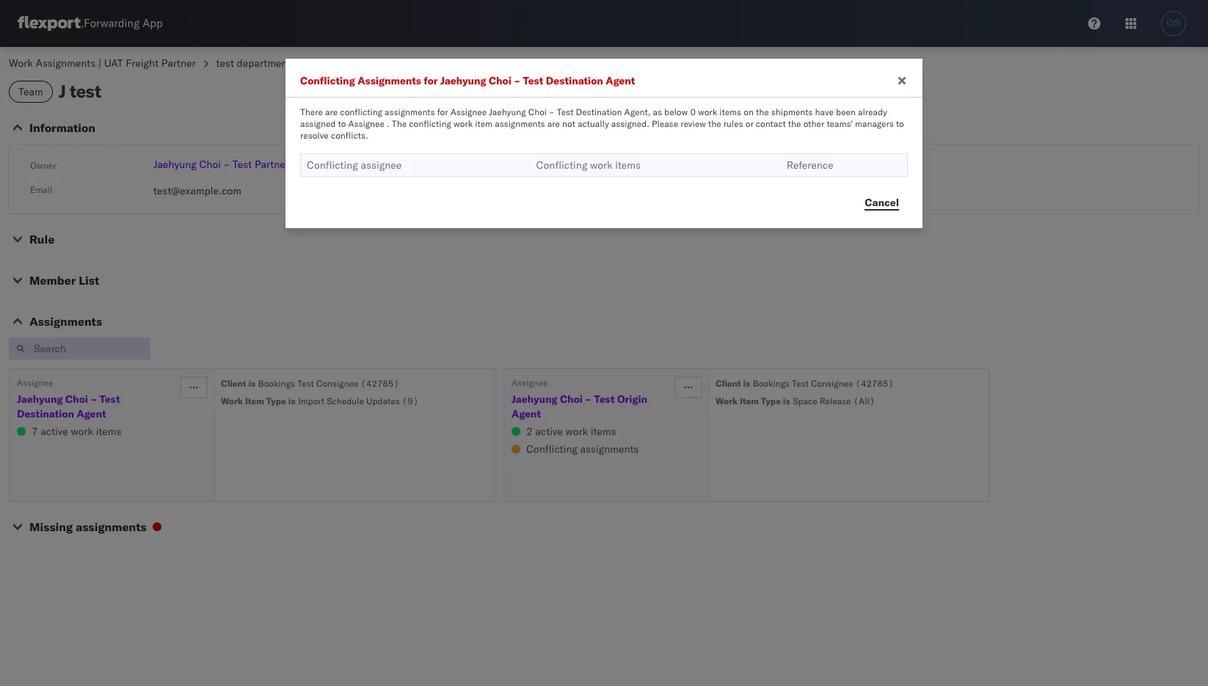 Task type: locate. For each thing, give the bounding box(es) containing it.
work left item
[[454, 118, 473, 129]]

conflicting up conflicts.
[[340, 106, 383, 118]]

test department link
[[216, 57, 291, 70]]

assignee
[[361, 159, 402, 172]]

2
[[527, 425, 533, 438]]

test down |
[[70, 80, 101, 102]]

bookings
[[258, 378, 295, 389], [753, 378, 790, 389]]

0 horizontal spatial bookings
[[258, 378, 295, 389]]

0 horizontal spatial work
[[9, 57, 33, 70]]

department
[[237, 57, 291, 70]]

2 active work items
[[527, 425, 617, 438]]

1 vertical spatial partner
[[255, 158, 289, 171]]

the left rules
[[709, 118, 722, 129]]

work
[[9, 57, 33, 70], [221, 396, 243, 407], [716, 396, 738, 407]]

on
[[744, 106, 754, 118]]

client is bookings test consignee (42785) up space at the bottom of the page
[[716, 378, 894, 389]]

2 horizontal spatial work
[[716, 396, 738, 407]]

- up 2 active work items
[[586, 393, 592, 406]]

test inside assignee jaehyung choi - test origin agent
[[594, 393, 615, 406]]

test up space at the bottom of the page
[[792, 378, 809, 389]]

conflicting down 2 active work items
[[527, 443, 578, 456]]

-
[[514, 74, 521, 87], [549, 106, 555, 118], [224, 158, 230, 171], [91, 393, 97, 406], [586, 393, 592, 406]]

1 horizontal spatial item
[[740, 396, 759, 407]]

team
[[18, 85, 43, 98]]

forwarding app
[[84, 17, 163, 30]]

teams'
[[827, 118, 853, 129]]

os
[[1167, 18, 1181, 29]]

assignee inside assignee jaehyung choi - test destination agent
[[17, 377, 53, 388]]

partner left ops
[[255, 158, 289, 171]]

are left not at the left of page
[[548, 118, 560, 129]]

assignments down 2 active work items
[[581, 443, 639, 456]]

client is bookings test consignee (42785) for jaehyung choi - test origin agent
[[716, 378, 894, 389]]

conflicting
[[300, 74, 355, 87], [307, 159, 358, 172], [537, 159, 588, 172], [527, 443, 578, 456]]

conflicting down conflicts.
[[307, 159, 358, 172]]

destination up actually
[[576, 106, 622, 118]]

1 work item type is from the left
[[221, 396, 296, 407]]

1 vertical spatial are
[[548, 118, 560, 129]]

assignee jaehyung choi - test destination agent
[[17, 377, 120, 421]]

jaehyung up there are conflicting assignments for assignee jaehyung choi - test destination agent , as below 0
[[441, 74, 487, 87]]

1 vertical spatial assignments
[[358, 74, 421, 87]]

item left import
[[245, 396, 264, 407]]

1 horizontal spatial type
[[761, 396, 781, 407]]

the
[[756, 106, 769, 118], [709, 118, 722, 129], [789, 118, 802, 129]]

j test up there
[[312, 57, 336, 70]]

1 horizontal spatial consignee
[[811, 378, 854, 389]]

1 item from the left
[[245, 396, 264, 407]]

1 horizontal spatial j
[[312, 57, 316, 70]]

0 vertical spatial j test
[[312, 57, 336, 70]]

manager
[[313, 158, 354, 171]]

1 horizontal spatial the
[[756, 106, 769, 118]]

1 horizontal spatial conflicting
[[409, 118, 452, 129]]

1 (42785) from the left
[[361, 378, 399, 389]]

shipments
[[772, 106, 813, 118]]

0 horizontal spatial work item type is
[[221, 396, 296, 407]]

2 active from the left
[[536, 425, 563, 438]]

2 (42785) from the left
[[856, 378, 894, 389]]

consignee
[[316, 378, 359, 389], [811, 378, 854, 389]]

(42785) up updates
[[361, 378, 399, 389]]

1 horizontal spatial are
[[548, 118, 560, 129]]

are
[[325, 106, 338, 118], [548, 118, 560, 129]]

0 vertical spatial are
[[325, 106, 338, 118]]

jaehyung up 2
[[512, 393, 558, 406]]

review
[[681, 118, 706, 129]]

type
[[266, 396, 286, 407], [761, 396, 781, 407]]

active right 7
[[41, 425, 68, 438]]

0 horizontal spatial conflicting
[[340, 106, 383, 118]]

0 horizontal spatial active
[[41, 425, 68, 438]]

conflicts.
[[331, 130, 368, 141]]

(42785) up (all)
[[856, 378, 894, 389]]

assignments up .
[[358, 74, 421, 87]]

to right managers
[[897, 118, 905, 129]]

2 item from the left
[[740, 396, 759, 407]]

1 vertical spatial j test
[[59, 80, 101, 102]]

2 client is bookings test consignee (42785) from the left
[[716, 378, 894, 389]]

choi
[[489, 74, 512, 87], [529, 106, 547, 118], [199, 158, 221, 171], [65, 393, 88, 406], [560, 393, 583, 406]]

1 active from the left
[[41, 425, 68, 438]]

1 to from the left
[[338, 118, 346, 129]]

assignee up conflicts.
[[348, 118, 385, 129]]

j right the team
[[59, 80, 66, 102]]

is
[[249, 378, 256, 389], [744, 378, 751, 389], [288, 396, 296, 407], [783, 396, 791, 407]]

client is bookings test consignee (42785) up import
[[221, 378, 399, 389]]

0 horizontal spatial (42785)
[[361, 378, 399, 389]]

j test
[[312, 57, 336, 70], [59, 80, 101, 102]]

1 vertical spatial destination
[[576, 106, 622, 118]]

jaehyung choi - test destination agent link
[[17, 392, 178, 422]]

work item type is left import
[[221, 396, 296, 407]]

consignee up space release (all)
[[811, 378, 854, 389]]

the
[[392, 118, 407, 129]]

destination inside assignee jaehyung choi - test destination agent
[[17, 408, 74, 421]]

destination up "work items on the shipments have been already assigned to assignee"
[[546, 74, 604, 87]]

work
[[698, 106, 718, 118], [454, 118, 473, 129], [590, 159, 613, 172], [71, 425, 93, 438], [566, 425, 588, 438]]

active for 2
[[536, 425, 563, 438]]

0 horizontal spatial j test
[[59, 80, 101, 102]]

- up 7 active work items
[[91, 393, 97, 406]]

import
[[298, 396, 325, 407]]

1 horizontal spatial work
[[221, 396, 243, 407]]

jaehyung up 7
[[17, 393, 63, 406]]

0 horizontal spatial partner
[[161, 57, 196, 70]]

2 work item type is from the left
[[716, 396, 791, 407]]

work right the 0
[[698, 106, 718, 118]]

1 horizontal spatial j test
[[312, 57, 336, 70]]

2 type from the left
[[761, 396, 781, 407]]

consignee up the schedule
[[316, 378, 359, 389]]

0 vertical spatial destination
[[546, 74, 604, 87]]

release
[[820, 396, 852, 407]]

- up the . the conflicting work item assignments are not actually assigned. please review the rules or contact the other teams' managers to resolve conflicts.
[[549, 106, 555, 118]]

0 horizontal spatial item
[[245, 396, 264, 407]]

conflicting inside the . the conflicting work item assignments are not actually assigned. please review the rules or contact the other teams' managers to resolve conflicts.
[[409, 118, 452, 129]]

assignments up search text box
[[29, 314, 102, 329]]

assigned
[[300, 118, 336, 129]]

test up not at the left of page
[[557, 106, 574, 118]]

7 active work items
[[32, 425, 122, 438]]

active
[[41, 425, 68, 438], [536, 425, 563, 438]]

are up assigned
[[325, 106, 338, 118]]

forwarding
[[84, 17, 140, 30]]

work down the . the conflicting work item assignments are not actually assigned. please review the rules or contact the other teams' managers to resolve conflicts.
[[590, 159, 613, 172]]

work for jaehyung choi - test origin agent
[[716, 396, 738, 407]]

below
[[665, 106, 688, 118]]

agent
[[606, 74, 635, 87], [625, 106, 648, 118], [77, 408, 106, 421], [512, 408, 541, 421]]

cancel
[[865, 196, 900, 209]]

client for jaehyung choi - test destination agent
[[221, 378, 246, 389]]

test left origin
[[594, 393, 615, 406]]

0 horizontal spatial client
[[221, 378, 246, 389]]

the down shipments on the top of the page
[[789, 118, 802, 129]]

1 horizontal spatial partner
[[255, 158, 289, 171]]

conflicting right the
[[409, 118, 452, 129]]

1 horizontal spatial client is bookings test consignee (42785)
[[716, 378, 894, 389]]

freight
[[126, 57, 159, 70]]

1 horizontal spatial (42785)
[[856, 378, 894, 389]]

jaehyung inside assignee jaehyung choi - test origin agent
[[512, 393, 558, 406]]

test
[[523, 74, 544, 87], [557, 106, 574, 118], [233, 158, 252, 171], [297, 378, 314, 389], [792, 378, 809, 389], [99, 393, 120, 406], [594, 393, 615, 406]]

item
[[245, 396, 264, 407], [740, 396, 759, 407]]

client is bookings test consignee (42785)
[[221, 378, 399, 389], [716, 378, 894, 389]]

0 horizontal spatial to
[[338, 118, 346, 129]]

work item type is
[[221, 396, 296, 407], [716, 396, 791, 407]]

0 horizontal spatial type
[[266, 396, 286, 407]]

destination up 7
[[17, 408, 74, 421]]

import schedule updates (9)
[[298, 396, 419, 407]]

partner right freight
[[161, 57, 196, 70]]

item left space at the bottom of the page
[[740, 396, 759, 407]]

assignments for work
[[36, 57, 96, 70]]

1 horizontal spatial work item type is
[[716, 396, 791, 407]]

test up import
[[297, 378, 314, 389]]

assignments
[[385, 106, 435, 118], [495, 118, 545, 129], [581, 443, 639, 456], [76, 520, 147, 535]]

1 type from the left
[[266, 396, 286, 407]]

- up there are conflicting assignments for assignee jaehyung choi - test destination agent , as below 0
[[514, 74, 521, 87]]

conflicting down not at the left of page
[[537, 159, 588, 172]]

2 consignee from the left
[[811, 378, 854, 389]]

conflicting assignee
[[307, 159, 402, 172]]

jaehyung choi - test partner ops manager
[[153, 158, 354, 171]]

assignee
[[451, 106, 487, 118], [348, 118, 385, 129], [17, 377, 53, 388], [512, 377, 548, 388]]

items
[[720, 106, 742, 118], [616, 159, 641, 172], [96, 425, 122, 438], [591, 425, 617, 438]]

been
[[837, 106, 856, 118]]

assignments down there are conflicting assignments for assignee jaehyung choi - test destination agent , as below 0
[[495, 118, 545, 129]]

test up there
[[318, 57, 336, 70]]

for
[[424, 74, 438, 87], [437, 106, 448, 118]]

conflicting for conflicting assignments
[[527, 443, 578, 456]]

the right on
[[756, 106, 769, 118]]

2 bookings from the left
[[753, 378, 790, 389]]

items down the jaehyung choi - test destination agent link on the left bottom
[[96, 425, 122, 438]]

partner
[[161, 57, 196, 70], [255, 158, 289, 171]]

choi inside assignee jaehyung choi - test origin agent
[[560, 393, 583, 406]]

1 horizontal spatial test
[[216, 57, 234, 70]]

test department
[[216, 57, 291, 70]]

to up conflicts.
[[338, 118, 346, 129]]

client is bookings test consignee (42785) for jaehyung choi - test destination agent
[[221, 378, 399, 389]]

Search text field
[[9, 338, 151, 360]]

list
[[79, 273, 99, 288]]

0 vertical spatial assignments
[[36, 57, 96, 70]]

to inside the . the conflicting work item assignments are not actually assigned. please review the rules or contact the other teams' managers to resolve conflicts.
[[897, 118, 905, 129]]

type for jaehyung choi - test origin agent
[[761, 396, 781, 407]]

1 horizontal spatial to
[[897, 118, 905, 129]]

not
[[563, 118, 576, 129]]

assignments left |
[[36, 57, 96, 70]]

ops
[[292, 158, 311, 171]]

agent inside assignee jaehyung choi - test origin agent
[[512, 408, 541, 421]]

1 horizontal spatial active
[[536, 425, 563, 438]]

client for jaehyung choi - test origin agent
[[716, 378, 741, 389]]

test
[[216, 57, 234, 70], [318, 57, 336, 70], [70, 80, 101, 102]]

1 client is bookings test consignee (42785) from the left
[[221, 378, 399, 389]]

0 horizontal spatial j
[[59, 80, 66, 102]]

- inside assignee jaehyung choi - test destination agent
[[91, 393, 97, 406]]

work items on the shipments have been already assigned to assignee
[[300, 106, 888, 129]]

os button
[[1157, 7, 1191, 40]]

assignee up item
[[451, 106, 487, 118]]

(42785) for jaehyung choi - test origin agent
[[856, 378, 894, 389]]

j test down |
[[59, 80, 101, 102]]

items down jaehyung choi - test origin agent link
[[591, 425, 617, 438]]

0 vertical spatial conflicting
[[340, 106, 383, 118]]

0 horizontal spatial client is bookings test consignee (42785)
[[221, 378, 399, 389]]

2 client from the left
[[716, 378, 741, 389]]

1 horizontal spatial client
[[716, 378, 741, 389]]

1 consignee from the left
[[316, 378, 359, 389]]

1 horizontal spatial bookings
[[753, 378, 790, 389]]

type left import
[[266, 396, 286, 407]]

j
[[312, 57, 316, 70], [59, 80, 66, 102]]

assignee up 2
[[512, 377, 548, 388]]

1 bookings from the left
[[258, 378, 295, 389]]

1 vertical spatial for
[[437, 106, 448, 118]]

item
[[475, 118, 493, 129]]

assignee inside "work items on the shipments have been already assigned to assignee"
[[348, 118, 385, 129]]

bookings for jaehyung choi - test origin agent
[[753, 378, 790, 389]]

items up rules
[[720, 106, 742, 118]]

j up there
[[312, 57, 316, 70]]

1 client from the left
[[221, 378, 246, 389]]

consignee for jaehyung choi - test origin agent
[[811, 378, 854, 389]]

2 vertical spatial destination
[[17, 408, 74, 421]]

active right 2
[[536, 425, 563, 438]]

destination
[[546, 74, 604, 87], [576, 106, 622, 118], [17, 408, 74, 421]]

conflicting assignments
[[527, 443, 639, 456]]

2 to from the left
[[897, 118, 905, 129]]

type left space at the bottom of the page
[[761, 396, 781, 407]]

assignee up 7
[[17, 377, 53, 388]]

test left department
[[216, 57, 234, 70]]

test up 7 active work items
[[99, 393, 120, 406]]

jaehyung
[[441, 74, 487, 87], [489, 106, 526, 118], [153, 158, 197, 171], [17, 393, 63, 406], [512, 393, 558, 406]]

to
[[338, 118, 346, 129], [897, 118, 905, 129]]

work item type is for jaehyung choi - test destination agent
[[221, 396, 296, 407]]

choi inside assignee jaehyung choi - test destination agent
[[65, 393, 88, 406]]

0 horizontal spatial consignee
[[316, 378, 359, 389]]

work item type is left space at the bottom of the page
[[716, 396, 791, 407]]

conflicting up there
[[300, 74, 355, 87]]

1 vertical spatial conflicting
[[409, 118, 452, 129]]



Task type: describe. For each thing, give the bounding box(es) containing it.
contact
[[756, 118, 786, 129]]

work for jaehyung choi - test destination agent
[[221, 396, 243, 407]]

member
[[29, 273, 76, 288]]

conflicting for the
[[409, 118, 452, 129]]

flexport. image
[[18, 16, 84, 31]]

are inside the . the conflicting work item assignments are not actually assigned. please review the rules or contact the other teams' managers to resolve conflicts.
[[548, 118, 560, 129]]

test inside assignee jaehyung choi - test destination agent
[[99, 393, 120, 406]]

forwarding app link
[[18, 16, 163, 31]]

jaehyung choi - test partner ops manager link
[[153, 158, 354, 171]]

uat
[[104, 57, 123, 70]]

work inside "work items on the shipments have been already assigned to assignee"
[[698, 106, 718, 118]]

conflicting work items
[[537, 159, 641, 172]]

test up test@example.com in the left of the page
[[233, 158, 252, 171]]

item for jaehyung choi - test destination agent
[[245, 396, 264, 407]]

there
[[300, 106, 323, 118]]

test up there are conflicting assignments for assignee jaehyung choi - test destination agent , as below 0
[[523, 74, 544, 87]]

to inside "work items on the shipments have been already assigned to assignee"
[[338, 118, 346, 129]]

the inside "work items on the shipments have been already assigned to assignee"
[[756, 106, 769, 118]]

type for jaehyung choi - test destination agent
[[266, 396, 286, 407]]

missing assignments
[[29, 520, 147, 535]]

0 vertical spatial partner
[[161, 57, 196, 70]]

items inside "work items on the shipments have been already assigned to assignee"
[[720, 106, 742, 118]]

conflicting for are
[[340, 106, 383, 118]]

work assignments | uat freight partner
[[9, 57, 196, 70]]

space release (all)
[[793, 396, 876, 407]]

work inside the . the conflicting work item assignments are not actually assigned. please review the rules or contact the other teams' managers to resolve conflicts.
[[454, 118, 473, 129]]

already
[[859, 106, 888, 118]]

member list
[[29, 273, 99, 288]]

item for jaehyung choi - test origin agent
[[740, 396, 759, 407]]

space
[[793, 396, 818, 407]]

assignee jaehyung choi - test origin agent
[[512, 377, 648, 421]]

,
[[648, 106, 651, 118]]

conflicting for conflicting assignments for jaehyung choi - test destination agent
[[300, 74, 355, 87]]

2 horizontal spatial test
[[318, 57, 336, 70]]

please
[[652, 118, 679, 129]]

(all)
[[854, 396, 876, 407]]

consignee for jaehyung choi - test destination agent
[[316, 378, 359, 389]]

agent inside assignee jaehyung choi - test destination agent
[[77, 408, 106, 421]]

information
[[29, 120, 95, 135]]

. the conflicting work item assignments are not actually assigned. please review the rules or contact the other teams' managers to resolve conflicts.
[[300, 118, 905, 141]]

work up conflicting assignments
[[566, 425, 588, 438]]

items down the assigned.
[[616, 159, 641, 172]]

owner
[[30, 160, 56, 171]]

- up test@example.com in the left of the page
[[224, 158, 230, 171]]

or
[[746, 118, 754, 129]]

7
[[32, 425, 38, 438]]

rule
[[29, 232, 55, 247]]

reference
[[787, 159, 834, 172]]

conflicting for conflicting assignee
[[307, 159, 358, 172]]

updates
[[366, 396, 400, 407]]

0 vertical spatial for
[[424, 74, 438, 87]]

email
[[30, 184, 52, 195]]

jaehyung up item
[[489, 106, 526, 118]]

active for 7
[[41, 425, 68, 438]]

0 horizontal spatial are
[[325, 106, 338, 118]]

2 vertical spatial assignments
[[29, 314, 102, 329]]

other
[[804, 118, 825, 129]]

actually
[[578, 118, 609, 129]]

rules
[[724, 118, 744, 129]]

conflicting for conflicting work items
[[537, 159, 588, 172]]

assignee inside assignee jaehyung choi - test origin agent
[[512, 377, 548, 388]]

there are conflicting assignments for assignee jaehyung choi - test destination agent , as below 0
[[300, 106, 696, 118]]

assignments inside the . the conflicting work item assignments are not actually assigned. please review the rules or contact the other teams' managers to resolve conflicts.
[[495, 118, 545, 129]]

schedule
[[327, 396, 364, 407]]

0 vertical spatial j
[[312, 57, 316, 70]]

assignments right missing
[[76, 520, 147, 535]]

2 horizontal spatial the
[[789, 118, 802, 129]]

resolve
[[300, 130, 329, 141]]

bookings for jaehyung choi - test destination agent
[[258, 378, 295, 389]]

work down the jaehyung choi - test destination agent link on the left bottom
[[71, 425, 93, 438]]

.
[[387, 118, 390, 129]]

have
[[816, 106, 834, 118]]

0 horizontal spatial test
[[70, 80, 101, 102]]

app
[[143, 17, 163, 30]]

(42785) for jaehyung choi - test destination agent
[[361, 378, 399, 389]]

jaehyung choi - test origin agent link
[[512, 392, 673, 422]]

cancel button
[[856, 192, 908, 214]]

assignments for conflicting
[[358, 74, 421, 87]]

(9)
[[402, 396, 419, 407]]

assignments up the
[[385, 106, 435, 118]]

jaehyung inside assignee jaehyung choi - test destination agent
[[17, 393, 63, 406]]

jaehyung up test@example.com in the left of the page
[[153, 158, 197, 171]]

managers
[[856, 118, 894, 129]]

origin
[[618, 393, 648, 406]]

missing
[[29, 520, 73, 535]]

test@example.com
[[153, 184, 242, 198]]

as
[[653, 106, 662, 118]]

0 horizontal spatial the
[[709, 118, 722, 129]]

|
[[98, 57, 101, 70]]

assigned.
[[612, 118, 650, 129]]

work assignments | uat freight partner link
[[9, 57, 196, 70]]

0
[[691, 106, 696, 118]]

work item type is for jaehyung choi - test origin agent
[[716, 396, 791, 407]]

conflicting assignments for jaehyung choi - test destination agent
[[300, 74, 635, 87]]

1 vertical spatial j
[[59, 80, 66, 102]]

- inside assignee jaehyung choi - test origin agent
[[586, 393, 592, 406]]



Task type: vqa. For each thing, say whether or not it's contained in the screenshot.
Upload Customs Clearance Documents button
no



